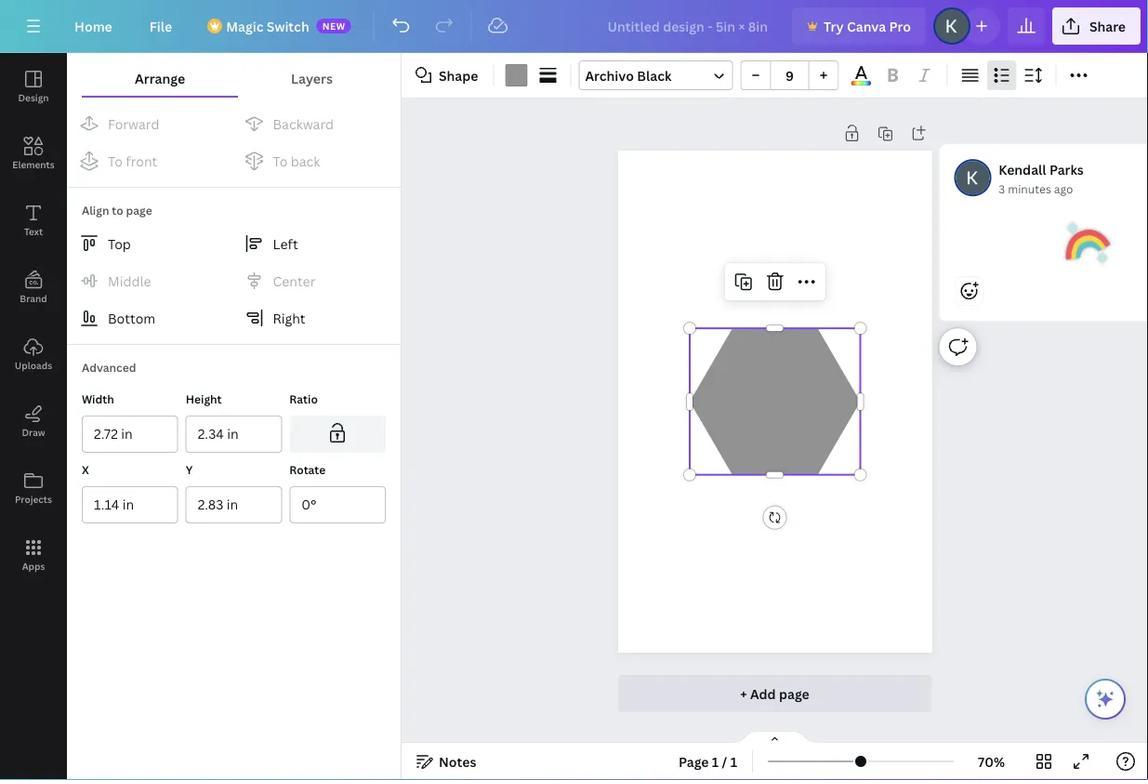 Task type: locate. For each thing, give the bounding box(es) containing it.
2 to from the left
[[273, 152, 288, 170]]

arrange button
[[82, 60, 238, 96]]

to left front
[[108, 152, 123, 170]]

try canva pro
[[824, 17, 911, 35]]

right
[[273, 309, 305, 327]]

black
[[637, 66, 672, 84]]

draw button
[[0, 388, 67, 455]]

70% button
[[961, 747, 1022, 776]]

forward button
[[71, 105, 230, 142]]

0 horizontal spatial 1
[[712, 753, 719, 770]]

top button
[[71, 225, 230, 262]]

draw
[[22, 426, 45, 438]]

minutes
[[1008, 181, 1051, 196]]

x
[[82, 462, 89, 477]]

shape button
[[409, 60, 486, 90]]

page
[[126, 202, 152, 218], [779, 685, 810, 702]]

to front button
[[71, 142, 230, 179]]

apps button
[[0, 522, 67, 588]]

0 horizontal spatial page
[[126, 202, 152, 218]]

X text field
[[94, 487, 166, 522]]

kendall
[[999, 161, 1046, 178]]

to
[[108, 152, 123, 170], [273, 152, 288, 170]]

projects button
[[0, 455, 67, 522]]

backward
[[273, 115, 334, 132]]

expressing gratitude image
[[1066, 220, 1110, 265]]

height
[[186, 391, 222, 406]]

1 horizontal spatial to
[[273, 152, 288, 170]]

/
[[722, 753, 727, 770]]

top
[[108, 235, 131, 252]]

list
[[67, 105, 401, 179]]

arrange
[[135, 69, 185, 87]]

try
[[824, 17, 844, 35]]

Width text field
[[94, 417, 166, 452]]

to left 'back'
[[273, 152, 288, 170]]

ratio
[[289, 391, 318, 406]]

0 horizontal spatial to
[[108, 152, 123, 170]]

page for + add page
[[779, 685, 810, 702]]

side panel tab list
[[0, 53, 67, 588]]

1 left /
[[712, 753, 719, 770]]

brand
[[20, 292, 47, 304]]

left
[[273, 235, 298, 252]]

1 horizontal spatial page
[[779, 685, 810, 702]]

1 vertical spatial page
[[779, 685, 810, 702]]

bottom
[[108, 309, 155, 327]]

center button
[[236, 262, 395, 299]]

left button
[[236, 225, 395, 262]]

1 horizontal spatial 1
[[730, 753, 737, 770]]

align to page list
[[67, 225, 401, 337]]

show pages image
[[730, 730, 820, 745]]

archivo black button
[[579, 60, 733, 90]]

Design title text field
[[593, 7, 785, 45]]

archivo black
[[585, 66, 672, 84]]

group
[[740, 60, 839, 90]]

to for to back
[[273, 152, 288, 170]]

front
[[126, 152, 157, 170]]

bottom button
[[71, 299, 230, 337]]

new
[[322, 20, 346, 32]]

text button
[[0, 187, 67, 254]]

page 1 / 1
[[679, 753, 737, 770]]

#919191 image
[[505, 64, 528, 86], [505, 64, 528, 86]]

text
[[24, 225, 43, 238]]

ago
[[1054, 181, 1073, 196]]

share button
[[1052, 7, 1141, 45]]

1 to from the left
[[108, 152, 123, 170]]

middle button
[[71, 262, 230, 299]]

page right add
[[779, 685, 810, 702]]

home
[[74, 17, 112, 35]]

rotate
[[289, 462, 326, 477]]

page inside button
[[779, 685, 810, 702]]

add
[[750, 685, 776, 702]]

align to page
[[82, 202, 152, 218]]

page right to
[[126, 202, 152, 218]]

elements button
[[0, 120, 67, 187]]

1 right /
[[730, 753, 737, 770]]

1
[[712, 753, 719, 770], [730, 753, 737, 770]]

file
[[149, 17, 172, 35]]

switch
[[267, 17, 309, 35]]

parks
[[1050, 161, 1084, 178]]

0 vertical spatial page
[[126, 202, 152, 218]]



Task type: describe. For each thing, give the bounding box(es) containing it.
back
[[291, 152, 320, 170]]

projects
[[15, 493, 52, 505]]

– – number field
[[777, 66, 803, 84]]

magic
[[226, 17, 264, 35]]

magic switch
[[226, 17, 309, 35]]

Y text field
[[198, 487, 270, 522]]

design
[[18, 91, 49, 104]]

uploads button
[[0, 321, 67, 388]]

page
[[679, 753, 709, 770]]

+ add page button
[[618, 675, 932, 712]]

2 1 from the left
[[730, 753, 737, 770]]

70%
[[978, 753, 1005, 770]]

home link
[[60, 7, 127, 45]]

to back
[[273, 152, 320, 170]]

elements
[[12, 158, 55, 171]]

advanced
[[82, 359, 136, 375]]

forward
[[108, 115, 159, 132]]

middle
[[108, 272, 151, 290]]

to for to front
[[108, 152, 123, 170]]

uploads
[[15, 359, 52, 371]]

design button
[[0, 53, 67, 120]]

backward button
[[236, 105, 395, 142]]

center
[[273, 272, 316, 290]]

to
[[112, 202, 123, 218]]

kendall parks 3 minutes ago
[[999, 161, 1084, 196]]

notes button
[[409, 747, 484, 776]]

layers button
[[238, 60, 386, 96]]

list containing forward
[[67, 105, 401, 179]]

3
[[999, 181, 1005, 196]]

kendall parks list
[[939, 144, 1148, 380]]

+
[[740, 685, 747, 702]]

file button
[[135, 7, 187, 45]]

try canva pro button
[[792, 7, 926, 45]]

color range image
[[851, 81, 871, 86]]

to front
[[108, 152, 157, 170]]

Height text field
[[198, 417, 270, 452]]

notes
[[439, 753, 476, 770]]

main menu bar
[[0, 0, 1148, 53]]

to back button
[[236, 142, 395, 179]]

apps
[[22, 560, 45, 572]]

+ add page
[[740, 685, 810, 702]]

layers
[[291, 69, 333, 87]]

y
[[186, 462, 193, 477]]

share
[[1089, 17, 1126, 35]]

page for align to page
[[126, 202, 152, 218]]

right button
[[236, 299, 395, 337]]

align
[[82, 202, 109, 218]]

1 1 from the left
[[712, 753, 719, 770]]

width
[[82, 391, 114, 406]]

canva assistant image
[[1094, 688, 1117, 710]]

shape
[[439, 66, 478, 84]]

brand button
[[0, 254, 67, 321]]

canva
[[847, 17, 886, 35]]

pro
[[889, 17, 911, 35]]

archivo
[[585, 66, 634, 84]]

Rotate text field
[[302, 487, 374, 522]]



Task type: vqa. For each thing, say whether or not it's contained in the screenshot.
sell
no



